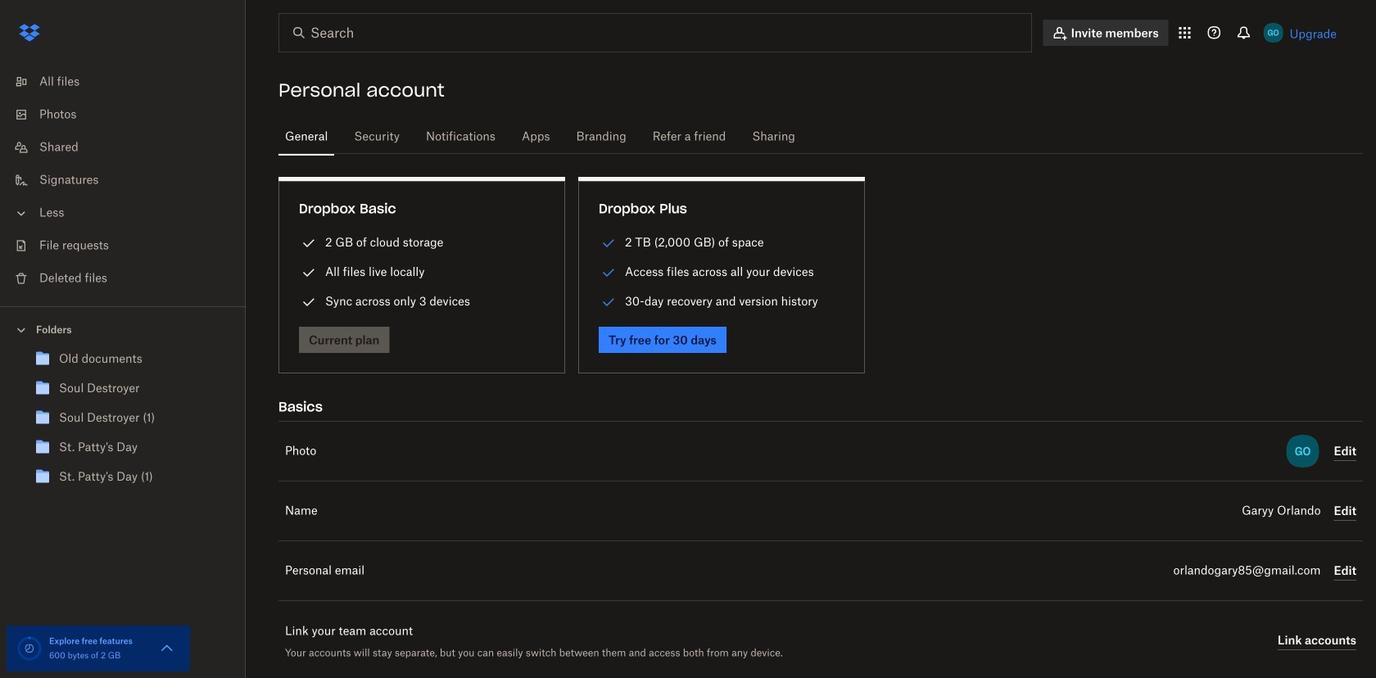 Task type: describe. For each thing, give the bounding box(es) containing it.
2 recommended image from the top
[[599, 293, 619, 312]]

less image
[[13, 205, 29, 222]]

quota usage progress bar
[[16, 636, 43, 662]]

1 recommended image from the top
[[599, 263, 619, 283]]

quota usage image
[[16, 636, 43, 662]]

recommended image
[[599, 234, 619, 253]]



Task type: vqa. For each thing, say whether or not it's contained in the screenshot.
"group"
yes



Task type: locate. For each thing, give the bounding box(es) containing it.
list
[[0, 56, 246, 306]]

dropbox image
[[13, 16, 46, 49]]

Search text field
[[311, 23, 998, 43]]

recommended image
[[599, 263, 619, 283], [599, 293, 619, 312]]

1 vertical spatial recommended image
[[599, 293, 619, 312]]

tab list
[[279, 115, 1363, 157]]

group
[[0, 341, 246, 504]]

0 vertical spatial recommended image
[[599, 263, 619, 283]]



